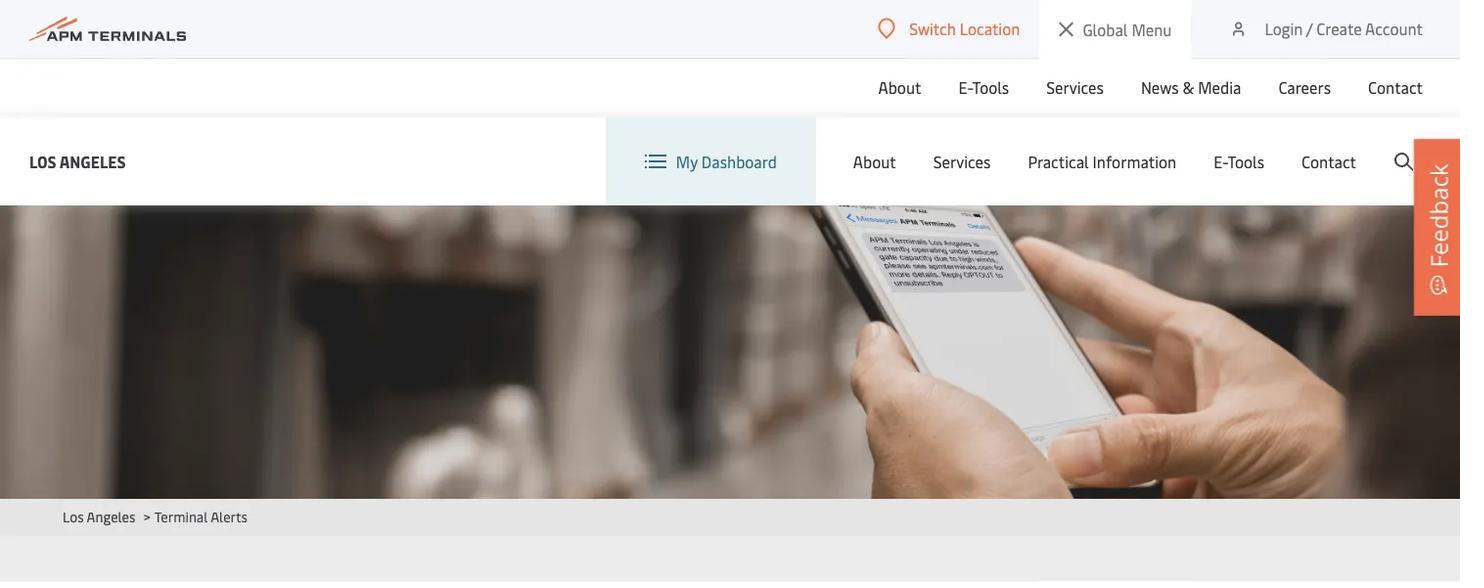 Task type: describe. For each thing, give the bounding box(es) containing it.
contact button
[[1368, 58, 1423, 116]]

alerts
[[211, 507, 248, 526]]

e-tools button
[[1214, 117, 1265, 206]]

careers
[[1279, 77, 1331, 98]]

angeles for los angeles > terminal alerts
[[87, 507, 135, 526]]

login / create account link
[[1229, 0, 1423, 58]]

los for los angeles > terminal alerts
[[63, 507, 84, 526]]

news
[[1141, 77, 1179, 98]]

tools for e-tools popup button
[[972, 77, 1009, 98]]

switch
[[909, 18, 956, 39]]

services for about
[[933, 151, 991, 172]]

switch location button
[[878, 18, 1020, 39]]

media
[[1198, 77, 1241, 98]]

los angeles
[[29, 151, 126, 172]]

about for about dropdown button to the bottom
[[853, 151, 896, 172]]

e-tools button
[[959, 58, 1009, 116]]

practical
[[1028, 151, 1089, 172]]

careers button
[[1279, 58, 1331, 116]]

apm terminals launches global customer alerts solution image
[[0, 147, 1460, 499]]

angeles for los angeles
[[59, 151, 126, 172]]

news & media
[[1141, 77, 1241, 98]]

news & media button
[[1141, 58, 1241, 116]]

my dashboard
[[676, 151, 777, 172]]

my
[[676, 151, 698, 172]]

practical information
[[1028, 151, 1177, 172]]

1 vertical spatial los angeles link
[[63, 507, 135, 526]]

e- for e-tools popup button
[[959, 77, 972, 98]]

switch location
[[909, 18, 1020, 39]]

about for topmost about dropdown button
[[878, 77, 921, 98]]

los for los angeles
[[29, 151, 56, 172]]

login / create account
[[1265, 18, 1423, 39]]



Task type: vqa. For each thing, say whether or not it's contained in the screenshot.
OF
no



Task type: locate. For each thing, give the bounding box(es) containing it.
e-
[[959, 77, 972, 98], [1214, 151, 1228, 172]]

0 horizontal spatial e-
[[959, 77, 972, 98]]

0 vertical spatial contact
[[1368, 77, 1423, 98]]

angeles
[[59, 151, 126, 172], [87, 507, 135, 526]]

e- inside dropdown button
[[1214, 151, 1228, 172]]

1 horizontal spatial contact
[[1368, 77, 1423, 98]]

>
[[144, 507, 151, 526]]

feedback
[[1423, 164, 1454, 268]]

feedback button
[[1414, 139, 1460, 316]]

practical information button
[[1028, 117, 1177, 206]]

angeles inside los angeles 'link'
[[59, 151, 126, 172]]

services button down e-tools popup button
[[933, 117, 991, 206]]

1 horizontal spatial services
[[1046, 77, 1104, 98]]

0 vertical spatial tools
[[972, 77, 1009, 98]]

0 vertical spatial los angeles link
[[29, 149, 126, 174]]

terminal
[[154, 507, 208, 526]]

services down global in the right of the page
[[1046, 77, 1104, 98]]

tools inside popup button
[[972, 77, 1009, 98]]

1 vertical spatial services button
[[933, 117, 991, 206]]

1 vertical spatial contact
[[1302, 151, 1357, 172]]

0 vertical spatial los
[[29, 151, 56, 172]]

1 vertical spatial about
[[853, 151, 896, 172]]

0 vertical spatial about
[[878, 77, 921, 98]]

my dashboard button
[[645, 117, 777, 206]]

login
[[1265, 18, 1303, 39]]

about button
[[878, 58, 921, 116], [853, 117, 896, 206]]

0 vertical spatial e-
[[959, 77, 972, 98]]

e- for e-tools dropdown button
[[1214, 151, 1228, 172]]

global menu
[[1083, 19, 1172, 40]]

los angeles > terminal alerts
[[63, 507, 248, 526]]

tools inside dropdown button
[[1228, 151, 1265, 172]]

global menu button
[[1040, 0, 1192, 59]]

1 vertical spatial tools
[[1228, 151, 1265, 172]]

0 horizontal spatial contact
[[1302, 151, 1357, 172]]

tools down media
[[1228, 151, 1265, 172]]

1 vertical spatial services
[[933, 151, 991, 172]]

0 horizontal spatial los
[[29, 151, 56, 172]]

0 vertical spatial services
[[1046, 77, 1104, 98]]

e-tools
[[959, 77, 1009, 98], [1214, 151, 1265, 172]]

e-tools for e-tools dropdown button
[[1214, 151, 1265, 172]]

create
[[1317, 18, 1362, 39]]

los
[[29, 151, 56, 172], [63, 507, 84, 526]]

e-tools down media
[[1214, 151, 1265, 172]]

contact button
[[1302, 117, 1357, 206]]

account
[[1365, 18, 1423, 39]]

about
[[878, 77, 921, 98], [853, 151, 896, 172]]

e-tools for e-tools popup button
[[959, 77, 1009, 98]]

e- down media
[[1214, 151, 1228, 172]]

0 vertical spatial e-tools
[[959, 77, 1009, 98]]

tools down location
[[972, 77, 1009, 98]]

contact for careers
[[1368, 77, 1423, 98]]

1 vertical spatial e-
[[1214, 151, 1228, 172]]

e-tools down location
[[959, 77, 1009, 98]]

information
[[1093, 151, 1177, 172]]

1 vertical spatial e-tools
[[1214, 151, 1265, 172]]

1 vertical spatial angeles
[[87, 507, 135, 526]]

1 horizontal spatial los
[[63, 507, 84, 526]]

e- inside popup button
[[959, 77, 972, 98]]

1 horizontal spatial tools
[[1228, 151, 1265, 172]]

tools
[[972, 77, 1009, 98], [1228, 151, 1265, 172]]

0 horizontal spatial tools
[[972, 77, 1009, 98]]

0 vertical spatial about button
[[878, 58, 921, 116]]

1 horizontal spatial e-tools
[[1214, 151, 1265, 172]]

services button
[[1046, 58, 1104, 116], [933, 117, 991, 206]]

1 horizontal spatial services button
[[1046, 58, 1104, 116]]

services
[[1046, 77, 1104, 98], [933, 151, 991, 172]]

1 vertical spatial about button
[[853, 117, 896, 206]]

/
[[1306, 18, 1313, 39]]

0 vertical spatial services button
[[1046, 58, 1104, 116]]

e- down switch location
[[959, 77, 972, 98]]

1 vertical spatial los
[[63, 507, 84, 526]]

location
[[960, 18, 1020, 39]]

contact
[[1368, 77, 1423, 98], [1302, 151, 1357, 172]]

menu
[[1132, 19, 1172, 40]]

0 horizontal spatial services
[[933, 151, 991, 172]]

services down e-tools popup button
[[933, 151, 991, 172]]

services button for e-tools
[[1046, 58, 1104, 116]]

services button for about
[[933, 117, 991, 206]]

contact for e-tools
[[1302, 151, 1357, 172]]

global
[[1083, 19, 1128, 40]]

tools for e-tools dropdown button
[[1228, 151, 1265, 172]]

0 horizontal spatial services button
[[933, 117, 991, 206]]

&
[[1183, 77, 1194, 98]]

0 horizontal spatial e-tools
[[959, 77, 1009, 98]]

los angeles link
[[29, 149, 126, 174], [63, 507, 135, 526]]

services button down global in the right of the page
[[1046, 58, 1104, 116]]

services for e-tools
[[1046, 77, 1104, 98]]

contact down account
[[1368, 77, 1423, 98]]

dashboard
[[702, 151, 777, 172]]

0 vertical spatial angeles
[[59, 151, 126, 172]]

1 horizontal spatial e-
[[1214, 151, 1228, 172]]

contact down careers
[[1302, 151, 1357, 172]]



